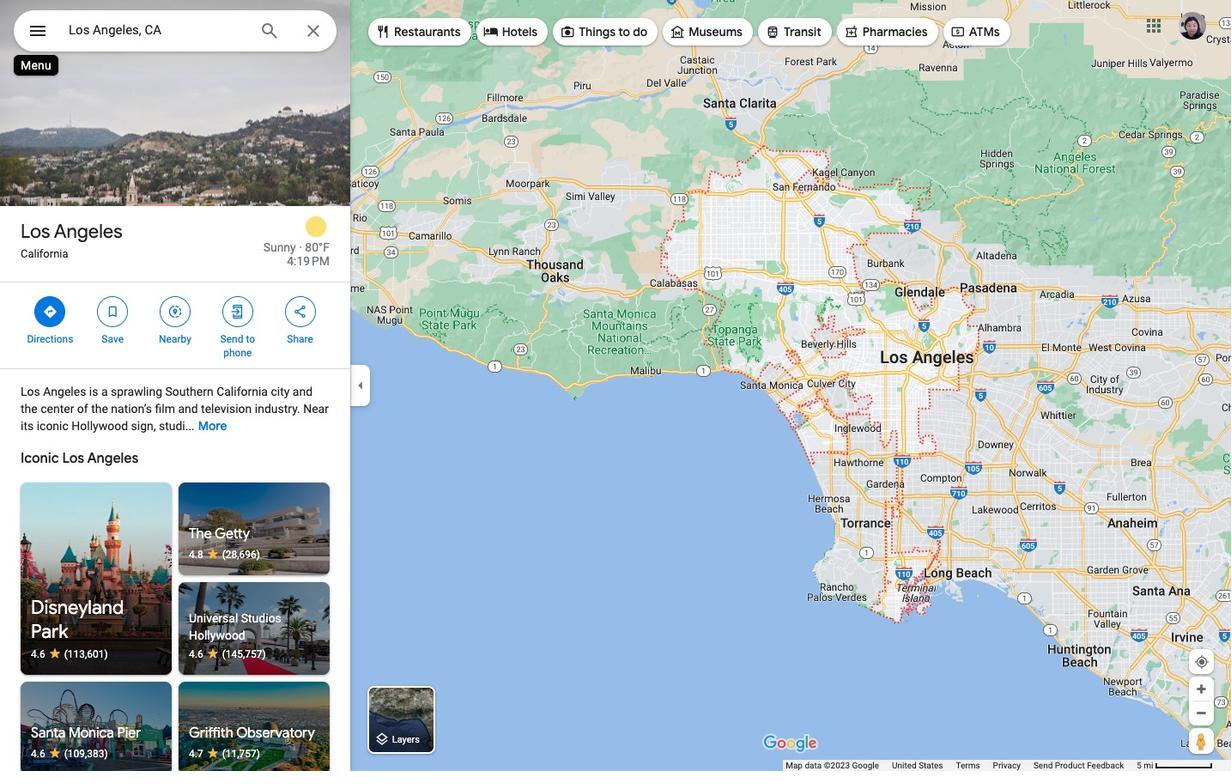 Task type: vqa. For each thing, say whether or not it's contained in the screenshot.
(109,383)
yes



Task type: describe. For each thing, give the bounding box(es) containing it.
collapse side panel image
[[351, 376, 370, 395]]


[[844, 22, 859, 41]]

none field inside the los angeles, ca 'field'
[[69, 20, 246, 40]]

mi
[[1144, 761, 1154, 770]]

 transit
[[765, 22, 821, 41]]

send to phone
[[220, 333, 255, 359]]


[[230, 302, 245, 321]]

share
[[287, 333, 313, 345]]

 pharmacies
[[844, 22, 928, 41]]

do
[[633, 24, 648, 39]]

2 vertical spatial angeles
[[87, 450, 139, 467]]

5 mi button
[[1137, 761, 1213, 770]]

more button
[[198, 404, 227, 447]]

map data ©2023 google
[[786, 761, 879, 770]]

los angeles california
[[21, 220, 122, 260]]

zoom out image
[[1195, 707, 1208, 720]]

industry.
[[255, 402, 300, 416]]

4.7
[[189, 748, 203, 760]]

 hotels
[[483, 22, 538, 41]]

1 the from the left
[[21, 402, 38, 416]]

4.8
[[189, 549, 203, 561]]

restaurants
[[394, 24, 461, 39]]

 things to do
[[560, 22, 648, 41]]

hotels
[[502, 24, 538, 39]]

(109,383)
[[64, 748, 108, 760]]

the
[[189, 525, 212, 543]]

getty
[[215, 525, 250, 543]]

send for send to phone
[[220, 333, 243, 345]]

data
[[805, 761, 822, 770]]

·
[[299, 240, 302, 254]]

main content containing los angeles
[[0, 0, 350, 771]]

map
[[786, 761, 803, 770]]

5 mi
[[1137, 761, 1154, 770]]

(113,601)
[[64, 648, 108, 660]]

0 vertical spatial and
[[293, 385, 313, 398]]

things
[[579, 24, 616, 39]]

los angeles weather image
[[302, 213, 330, 240]]

angeles for los angeles california
[[54, 220, 122, 244]]

5
[[1137, 761, 1142, 770]]

layers
[[392, 734, 420, 746]]

is
[[89, 385, 98, 398]]

1 vertical spatial and
[[178, 402, 198, 416]]

disneyland park
[[31, 596, 124, 644]]

sign,
[[131, 419, 156, 433]]

universal studios hollywood
[[189, 611, 281, 642]]

4.6 stars 145,757 reviews image
[[189, 647, 319, 661]]

google
[[852, 761, 879, 770]]

2 vertical spatial los
[[62, 450, 84, 467]]

privacy
[[993, 761, 1021, 770]]

santa monica pier
[[31, 725, 141, 742]]

 museums
[[670, 22, 743, 41]]


[[105, 302, 120, 321]]

iconic
[[37, 419, 69, 433]]

product
[[1055, 761, 1085, 770]]

park
[[31, 620, 68, 644]]

united
[[892, 761, 917, 770]]

states
[[919, 761, 943, 770]]

sprawling
[[111, 385, 162, 398]]

send product feedback button
[[1034, 760, 1124, 771]]

observatory
[[236, 725, 315, 742]]

save
[[102, 333, 124, 345]]

atms
[[969, 24, 1000, 39]]

 button
[[14, 10, 62, 55]]

4.6 stars 109,383 reviews image
[[31, 747, 161, 761]]

los for los angeles california
[[21, 220, 50, 244]]

hollywood inside los angeles is a sprawling southern california city and the center of the nation's film and television industry. near its iconic hollywood sign, studi...
[[72, 419, 128, 433]]


[[167, 302, 183, 321]]

feedback
[[1087, 761, 1124, 770]]

griffith observatory
[[189, 725, 315, 742]]

its
[[21, 419, 34, 433]]

los for los angeles is a sprawling southern california city and the center of the nation's film and television industry. near its iconic hollywood sign, studi...
[[21, 385, 40, 398]]



Task type: locate. For each thing, give the bounding box(es) containing it.
©2023
[[824, 761, 850, 770]]

angeles
[[54, 220, 122, 244], [43, 385, 86, 398], [87, 450, 139, 467]]

and down 'southern'
[[178, 402, 198, 416]]

1 vertical spatial send
[[1034, 761, 1053, 770]]

angeles inside los angeles california
[[54, 220, 122, 244]]

 atms
[[950, 22, 1000, 41]]

send up phone
[[220, 333, 243, 345]]

los up the 
[[21, 220, 50, 244]]

california inside los angeles is a sprawling southern california city and the center of the nation's film and television industry. near its iconic hollywood sign, studi...
[[216, 385, 268, 398]]

angeles inside los angeles is a sprawling southern california city and the center of the nation's film and television industry. near its iconic hollywood sign, studi...
[[43, 385, 86, 398]]

universal
[[189, 611, 238, 625]]

footer inside google maps element
[[786, 760, 1137, 771]]

angeles down sign, on the bottom
[[87, 450, 139, 467]]

4.6 for universal studios hollywood
[[189, 648, 203, 660]]

4.6 inside "image"
[[31, 748, 45, 760]]

(11,757)
[[222, 748, 260, 760]]

studios
[[241, 611, 281, 625]]

california up the 
[[21, 247, 68, 260]]

transit
[[784, 24, 821, 39]]


[[292, 302, 308, 321]]

the right of
[[91, 402, 108, 416]]

los up its
[[21, 385, 40, 398]]

los angeles is a sprawling southern california city and the center of the nation's film and television industry. near its iconic hollywood sign, studi...
[[21, 385, 329, 433]]

0 horizontal spatial send
[[220, 333, 243, 345]]

phone
[[223, 347, 252, 359]]


[[560, 22, 575, 41]]

to up phone
[[246, 333, 255, 345]]

4.6
[[31, 648, 45, 660], [189, 648, 203, 660], [31, 748, 45, 760]]

museums
[[689, 24, 743, 39]]

1 vertical spatial to
[[246, 333, 255, 345]]

terms button
[[956, 760, 980, 771]]

 restaurants
[[375, 22, 461, 41]]

1 vertical spatial los
[[21, 385, 40, 398]]


[[42, 302, 58, 321]]

los right iconic
[[62, 450, 84, 467]]

1 vertical spatial angeles
[[43, 385, 86, 398]]

1 vertical spatial california
[[216, 385, 268, 398]]

to inside  things to do
[[618, 24, 630, 39]]

80°f
[[305, 240, 330, 254]]

0 vertical spatial send
[[220, 333, 243, 345]]

0 horizontal spatial hollywood
[[72, 419, 128, 433]]

1 vertical spatial hollywood
[[189, 629, 245, 642]]

(145,757)
[[222, 648, 266, 660]]

google maps element
[[0, 0, 1231, 771]]

angeles up 
[[54, 220, 122, 244]]

show street view coverage image
[[1189, 728, 1214, 754]]

2 the from the left
[[91, 402, 108, 416]]

to
[[618, 24, 630, 39], [246, 333, 255, 345]]

nearby
[[159, 333, 191, 345]]


[[483, 22, 499, 41]]

sunny
[[263, 240, 296, 254]]

a
[[101, 385, 108, 398]]

to inside send to phone
[[246, 333, 255, 345]]

1 horizontal spatial hollywood
[[189, 629, 245, 642]]

0 vertical spatial los
[[21, 220, 50, 244]]

1 horizontal spatial and
[[293, 385, 313, 398]]


[[27, 19, 48, 43]]

google account: michele murakami  
(michele.murakami@adept.ai) image
[[1179, 12, 1206, 39]]

iconic los angeles
[[21, 450, 139, 467]]

1 horizontal spatial california
[[216, 385, 268, 398]]

(28,696)
[[222, 549, 260, 561]]

0 vertical spatial california
[[21, 247, 68, 260]]

film
[[155, 402, 175, 416]]

4.8 stars 28,696 reviews image
[[189, 548, 319, 562]]

0 vertical spatial to
[[618, 24, 630, 39]]

angeles for los angeles is a sprawling southern california city and the center of the nation's film and television industry. near its iconic hollywood sign, studi...
[[43, 385, 86, 398]]

0 horizontal spatial california
[[21, 247, 68, 260]]

iconic
[[21, 450, 59, 467]]

footer containing map data ©2023 google
[[786, 760, 1137, 771]]

hollywood down of
[[72, 419, 128, 433]]

los
[[21, 220, 50, 244], [21, 385, 40, 398], [62, 450, 84, 467]]

send inside send to phone
[[220, 333, 243, 345]]

4.6 down "park"
[[31, 648, 45, 660]]


[[950, 22, 966, 41]]

0 horizontal spatial the
[[21, 402, 38, 416]]

the up its
[[21, 402, 38, 416]]

southern
[[165, 385, 214, 398]]

griffith
[[189, 725, 233, 742]]

sunny · 80°f 4:19 pm
[[263, 240, 330, 268]]

california up television
[[216, 385, 268, 398]]

show your location image
[[1194, 654, 1210, 670]]

united states
[[892, 761, 943, 770]]

privacy button
[[993, 760, 1021, 771]]

angeles up center
[[43, 385, 86, 398]]

terms
[[956, 761, 980, 770]]

zoom in image
[[1195, 683, 1208, 695]]

to left 'do'
[[618, 24, 630, 39]]

 search field
[[14, 10, 337, 55]]

4.6 for santa monica pier
[[31, 748, 45, 760]]

4.6 stars 113,601 reviews image
[[31, 647, 161, 661]]

send product feedback
[[1034, 761, 1124, 770]]

directions
[[27, 333, 73, 345]]

1 horizontal spatial to
[[618, 24, 630, 39]]

los inside los angeles california
[[21, 220, 50, 244]]

4.6 for disneyland park
[[31, 648, 45, 660]]

actions for los angeles region
[[0, 282, 350, 368]]

send for send product feedback
[[1034, 761, 1053, 770]]

of
[[77, 402, 88, 416]]

and up near
[[293, 385, 313, 398]]

None field
[[69, 20, 246, 40]]

united states button
[[892, 760, 943, 771]]

city
[[271, 385, 290, 398]]

0 horizontal spatial and
[[178, 402, 198, 416]]

hollywood
[[72, 419, 128, 433], [189, 629, 245, 642]]

footer
[[786, 760, 1137, 771]]

4.7 stars 11,757 reviews image
[[189, 747, 319, 761]]

hollywood down "universal"
[[189, 629, 245, 642]]

4.6 down "universal"
[[189, 648, 203, 660]]

1 horizontal spatial send
[[1034, 761, 1053, 770]]

center
[[40, 402, 74, 416]]

studi...
[[159, 419, 195, 433]]

nation's
[[111, 402, 152, 416]]

send left product
[[1034, 761, 1053, 770]]

Los Angeles, CA field
[[14, 10, 337, 52]]


[[670, 22, 685, 41]]

disneyland
[[31, 596, 124, 620]]

santa
[[31, 725, 65, 742]]

send inside button
[[1034, 761, 1053, 770]]

near
[[303, 402, 329, 416]]

pier
[[117, 725, 141, 742]]

0 vertical spatial angeles
[[54, 220, 122, 244]]

main content
[[0, 0, 350, 771]]

california
[[21, 247, 68, 260], [216, 385, 268, 398]]

california inside los angeles california
[[21, 247, 68, 260]]

more
[[198, 418, 227, 434]]

send
[[220, 333, 243, 345], [1034, 761, 1053, 770]]

los inside los angeles is a sprawling southern california city and the center of the nation's film and television industry. near its iconic hollywood sign, studi...
[[21, 385, 40, 398]]


[[765, 22, 780, 41]]

4:19 pm
[[287, 254, 330, 268]]

4.6 down santa
[[31, 748, 45, 760]]

0 horizontal spatial to
[[246, 333, 255, 345]]

hollywood inside universal studios hollywood
[[189, 629, 245, 642]]

television
[[201, 402, 252, 416]]

0 vertical spatial hollywood
[[72, 419, 128, 433]]

the getty
[[189, 525, 250, 543]]

monica
[[69, 725, 114, 742]]

pharmacies
[[863, 24, 928, 39]]

and
[[293, 385, 313, 398], [178, 402, 198, 416]]

1 horizontal spatial the
[[91, 402, 108, 416]]



